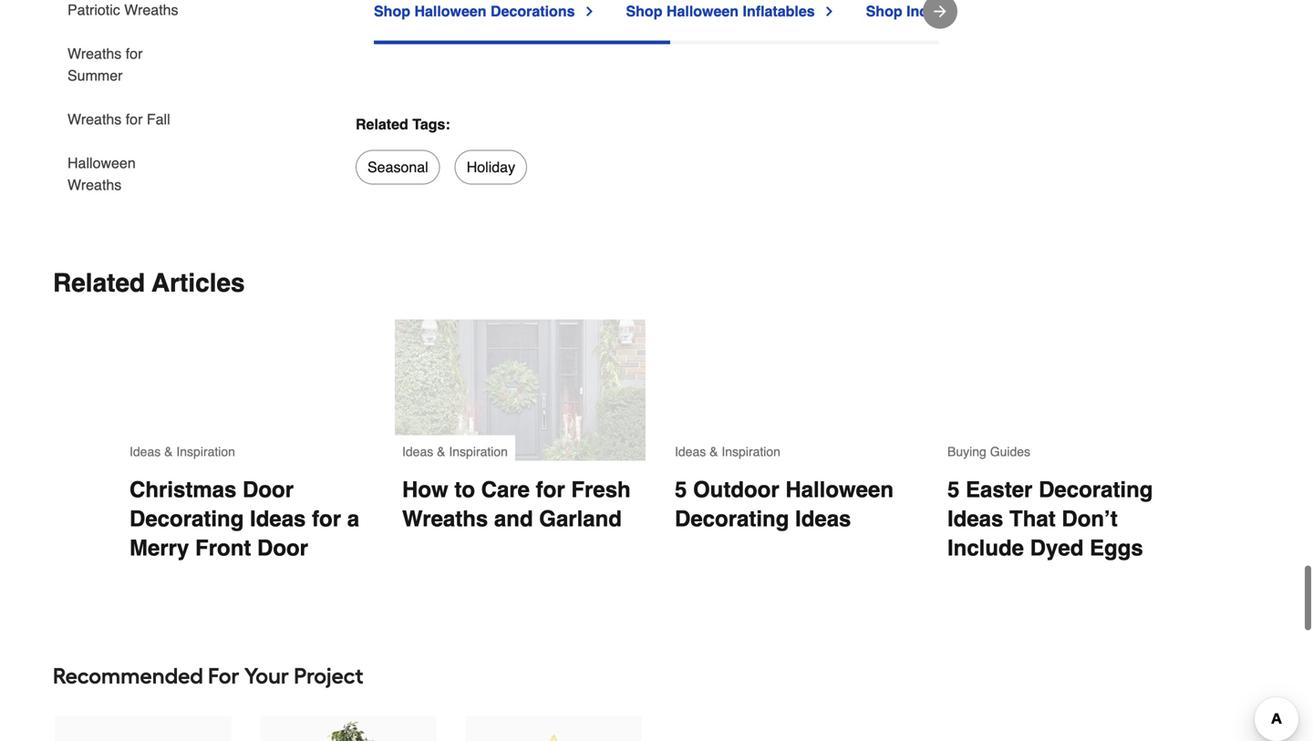 Task type: locate. For each thing, give the bounding box(es) containing it.
shop for shop halloween decorations
[[374, 3, 411, 19]]

5 for 5 easter decorating ideas that don't include dyed eggs
[[948, 477, 960, 503]]

wreaths up 'summer'
[[68, 45, 122, 62]]

wreaths for summer
[[68, 45, 143, 84]]

2 shop from the left
[[626, 3, 663, 19]]

inspiration up 'to'
[[449, 445, 508, 459]]

and
[[494, 507, 533, 532]]

don't
[[1062, 507, 1118, 532]]

related for related articles
[[53, 268, 145, 298]]

for left fall
[[126, 111, 143, 128]]

patriotic wreaths
[[68, 1, 178, 18]]

wreaths
[[124, 1, 178, 18], [68, 45, 122, 62], [68, 111, 122, 128], [68, 177, 122, 193], [402, 507, 488, 532]]

decorations
[[491, 3, 575, 19], [1033, 3, 1117, 19]]

wreaths inside halloween wreaths
[[68, 177, 122, 193]]

1 horizontal spatial decorations
[[1033, 3, 1117, 19]]

decorating down the christmas
[[130, 507, 244, 532]]

2 ideas & inspiration from the left
[[402, 445, 508, 459]]

door
[[243, 477, 294, 503], [257, 536, 308, 561]]

decorating inside christmas door decorating ideas for a merry front door
[[130, 507, 244, 532]]

0 horizontal spatial &
[[164, 445, 173, 459]]

1 shop from the left
[[374, 3, 411, 19]]

halloween wreaths link
[[68, 141, 190, 196]]

for
[[208, 663, 240, 690]]

include
[[948, 536, 1025, 561]]

wreaths for fall
[[68, 111, 170, 128]]

holiday
[[467, 159, 516, 175]]

2 & from the left
[[437, 445, 446, 459]]

& for christmas
[[164, 445, 173, 459]]

5 outdoor halloween decorating ideas
[[675, 477, 900, 532]]

wreaths inside 'link'
[[124, 1, 178, 18]]

for inside christmas door decorating ideas for a merry front door
[[312, 507, 341, 532]]

& for 5
[[710, 445, 718, 459]]

wreaths inside wreaths for summer
[[68, 45, 122, 62]]

0 horizontal spatial shop
[[374, 3, 411, 19]]

for up the garland
[[536, 477, 565, 503]]

2 horizontal spatial ideas & inspiration
[[675, 445, 781, 459]]

0 vertical spatial related
[[356, 116, 409, 133]]

& for how
[[437, 445, 446, 459]]

christmas door decorating ideas for a merry front door
[[130, 477, 366, 561]]

3 inspiration from the left
[[722, 445, 781, 459]]

1 & from the left
[[164, 445, 173, 459]]

ideas & inspiration for 5
[[675, 445, 781, 459]]

5 down buying
[[948, 477, 960, 503]]

ideas & inspiration up 'to'
[[402, 445, 508, 459]]

lcg 72-in green indoor artificial ficus artificial tree image
[[278, 719, 419, 742]]

1 ideas & inspiration from the left
[[130, 445, 235, 459]]

summer
[[68, 67, 123, 84]]

5 inside 5 easter decorating ideas that don't include dyed eggs
[[948, 477, 960, 503]]

door right front
[[257, 536, 308, 561]]

1 horizontal spatial related
[[356, 116, 409, 133]]

1 horizontal spatial shop
[[626, 3, 663, 19]]

christmas
[[130, 477, 237, 503]]

ideas & inspiration up the christmas
[[130, 445, 235, 459]]

& up how
[[437, 445, 446, 459]]

your
[[244, 663, 289, 690]]

recommended for your project heading
[[53, 658, 1261, 695]]

tags:
[[413, 116, 450, 133]]

0 vertical spatial door
[[243, 477, 294, 503]]

0 horizontal spatial decorating
[[130, 507, 244, 532]]

ideas & inspiration up the outdoor
[[675, 445, 781, 459]]

&
[[164, 445, 173, 459], [437, 445, 446, 459], [710, 445, 718, 459]]

articles
[[152, 268, 245, 298]]

inspiration up the outdoor
[[722, 445, 781, 459]]

ideas & inspiration
[[130, 445, 235, 459], [402, 445, 508, 459], [675, 445, 781, 459]]

ideas
[[130, 445, 161, 459], [402, 445, 434, 459], [675, 445, 706, 459], [250, 507, 306, 532], [796, 507, 852, 532], [948, 507, 1004, 532]]

& up the christmas
[[164, 445, 173, 459]]

for
[[126, 45, 143, 62], [126, 111, 143, 128], [536, 477, 565, 503], [312, 507, 341, 532]]

decorating
[[1039, 477, 1154, 503], [130, 507, 244, 532], [675, 507, 790, 532]]

decorating for front
[[130, 507, 244, 532]]

wreaths right patriotic
[[124, 1, 178, 18]]

5 inside 5 outdoor halloween decorating ideas
[[675, 477, 687, 503]]

decorating down the outdoor
[[675, 507, 790, 532]]

0 horizontal spatial inspiration
[[176, 445, 235, 459]]

buying
[[948, 445, 987, 459]]

wreaths down 'summer'
[[68, 111, 122, 128]]

patriotic
[[68, 1, 120, 18]]

ideas inside 5 easter decorating ideas that don't include dyed eggs
[[948, 507, 1004, 532]]

3 & from the left
[[710, 445, 718, 459]]

2 horizontal spatial inspiration
[[722, 445, 781, 459]]

2 5 from the left
[[948, 477, 960, 503]]

3 shop from the left
[[866, 3, 903, 19]]

0 horizontal spatial 5
[[675, 477, 687, 503]]

buying guides
[[948, 445, 1031, 459]]

5
[[675, 477, 687, 503], [948, 477, 960, 503]]

5 left the outdoor
[[675, 477, 687, 503]]

scrollbar
[[374, 40, 671, 44]]

1 vertical spatial related
[[53, 268, 145, 298]]

garland
[[539, 507, 622, 532]]

& up the outdoor
[[710, 445, 718, 459]]

decorating inside 5 easter decorating ideas that don't include dyed eggs
[[1039, 477, 1154, 503]]

1 horizontal spatial 5
[[948, 477, 960, 503]]

door up front
[[243, 477, 294, 503]]

1 horizontal spatial decorating
[[675, 507, 790, 532]]

0 horizontal spatial ideas & inspiration
[[130, 445, 235, 459]]

a front porch decorated with skeletons, jack-o'-lanterns, a tombstone, spiderwebs and fog. image
[[668, 320, 919, 461]]

1 horizontal spatial inspiration
[[449, 445, 508, 459]]

1 5 from the left
[[675, 477, 687, 503]]

chevron right image
[[583, 4, 597, 19]]

2 horizontal spatial &
[[710, 445, 718, 459]]

2 horizontal spatial decorating
[[1039, 477, 1154, 503]]

for left a
[[312, 507, 341, 532]]

seasonal link
[[356, 150, 440, 185]]

inspiration
[[176, 445, 235, 459], [449, 445, 508, 459], [722, 445, 781, 459]]

for inside "how to care for fresh wreaths and garland"
[[536, 477, 565, 503]]

related
[[356, 116, 409, 133], [53, 268, 145, 298]]

shop
[[374, 3, 411, 19], [626, 3, 663, 19], [866, 3, 903, 19]]

how to care for fresh wreaths and garland
[[402, 477, 637, 532]]

eggs
[[1090, 536, 1144, 561]]

care
[[481, 477, 530, 503]]

inspiration up the christmas
[[176, 445, 235, 459]]

0 horizontal spatial decorations
[[491, 3, 575, 19]]

halloween
[[415, 3, 487, 19], [667, 3, 739, 19], [956, 3, 1029, 19], [68, 155, 136, 172], [786, 477, 894, 503]]

for down patriotic wreaths 'link'
[[126, 45, 143, 62]]

2 inspiration from the left
[[449, 445, 508, 459]]

wreaths down wreaths for fall link
[[68, 177, 122, 193]]

inflatables
[[743, 3, 815, 19]]

wreaths down 'to'
[[402, 507, 488, 532]]

0 horizontal spatial related
[[53, 268, 145, 298]]

decorating up don't
[[1039, 477, 1154, 503]]

indoor
[[907, 3, 952, 19]]

1 horizontal spatial &
[[437, 445, 446, 459]]

seasonal
[[368, 159, 429, 175]]

shop halloween decorations link
[[374, 0, 597, 22]]

1 inspiration from the left
[[176, 445, 235, 459]]

holiday link
[[455, 150, 527, 185]]

1 horizontal spatial ideas & inspiration
[[402, 445, 508, 459]]

2 horizontal spatial shop
[[866, 3, 903, 19]]

3 ideas & inspiration from the left
[[675, 445, 781, 459]]



Task type: describe. For each thing, give the bounding box(es) containing it.
front
[[195, 536, 251, 561]]

shop for shop indoor halloween decorations
[[866, 3, 903, 19]]

a snowy evergreen wreath with pinecones, apples, berries and an offset red bow on a white door. image
[[122, 320, 373, 461]]

ideas & inspiration for christmas
[[130, 445, 235, 459]]

ideas & inspiration for how
[[402, 445, 508, 459]]

shop indoor halloween decorations link
[[866, 0, 1139, 22]]

fresh
[[571, 477, 631, 503]]

wreaths for summer link
[[68, 32, 190, 98]]

related tags:
[[356, 116, 450, 133]]

easter
[[966, 477, 1033, 503]]

halloween wreaths
[[68, 155, 136, 193]]

arrow right image
[[932, 2, 950, 20]]

inspiration for outdoor
[[722, 445, 781, 459]]

inspiration for to
[[449, 445, 508, 459]]

shop halloween inflatables link
[[626, 0, 837, 22]]

1 decorations from the left
[[491, 3, 575, 19]]

2 decorations from the left
[[1033, 3, 1117, 19]]

recommended for your project
[[53, 663, 364, 690]]

for inside wreaths for summer
[[126, 45, 143, 62]]

related for related tags:
[[356, 116, 409, 133]]

wreaths inside "how to care for fresh wreaths and garland"
[[402, 507, 488, 532]]

a
[[347, 507, 360, 532]]

that
[[1010, 507, 1056, 532]]

ideas inside 5 outdoor halloween decorating ideas
[[796, 507, 852, 532]]

to
[[455, 477, 475, 503]]

ideas inside christmas door decorating ideas for a merry front door
[[250, 507, 306, 532]]

fall
[[147, 111, 170, 128]]

recommended
[[53, 663, 203, 690]]

wreaths for fall link
[[68, 98, 170, 141]]

5 for 5 outdoor halloween decorating ideas
[[675, 477, 687, 503]]

merry
[[130, 536, 189, 561]]

for inside wreaths for fall link
[[126, 111, 143, 128]]

1 vertical spatial door
[[257, 536, 308, 561]]

shop indoor halloween decorations
[[866, 3, 1117, 19]]

shop halloween decorations
[[374, 3, 575, 19]]

a navy blue door on a brick home decorated with a fresh wreath and garland. image
[[395, 320, 646, 461]]

halloween inside 5 outdoor halloween decorating ideas
[[786, 477, 894, 503]]

project
[[294, 663, 364, 690]]

inspiration for door
[[176, 445, 235, 459]]

shop halloween inflatables
[[626, 3, 815, 19]]

related articles
[[53, 268, 245, 298]]

show lights 7.125-in lighted candle battery-operated batteries included christmas decor image
[[484, 719, 625, 742]]

decorating inside 5 outdoor halloween decorating ideas
[[675, 507, 790, 532]]

decorating for dyed
[[1039, 477, 1154, 503]]

how
[[402, 477, 449, 503]]

chevron right image
[[823, 4, 837, 19]]

outdoor
[[693, 477, 780, 503]]

patriotic wreaths link
[[68, 0, 178, 32]]

shop for shop halloween inflatables
[[626, 3, 663, 19]]

5 easter decorating ideas that don't include dyed eggs
[[948, 477, 1160, 561]]

guides
[[991, 445, 1031, 459]]

dyed
[[1031, 536, 1084, 561]]

a group of people gather around a patio dining table filled with easter decorations. image
[[941, 320, 1192, 461]]



Task type: vqa. For each thing, say whether or not it's contained in the screenshot.
F e e d b a c k button
no



